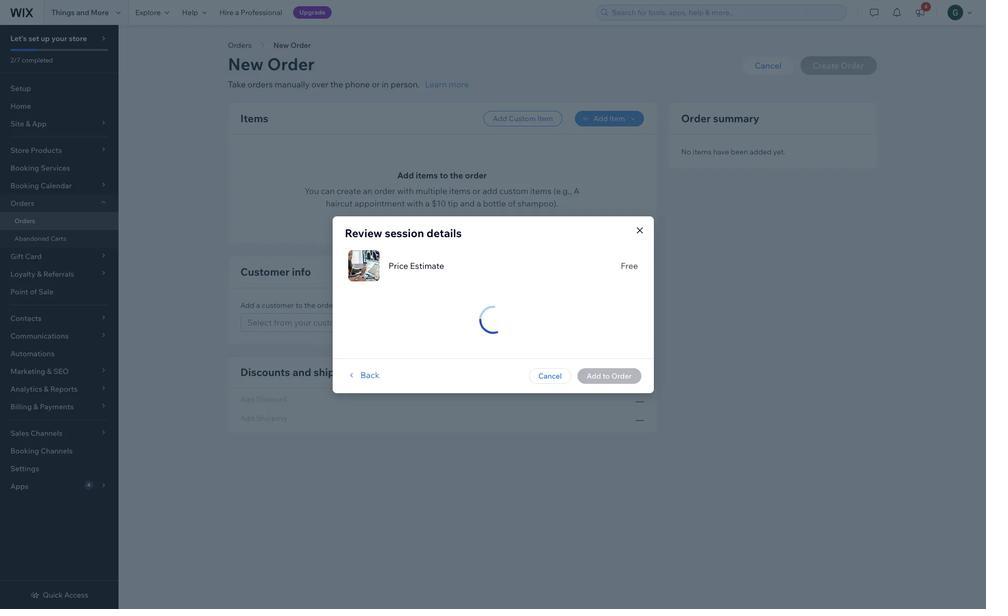 Task type: locate. For each thing, give the bounding box(es) containing it.
0 horizontal spatial of
[[30, 287, 37, 297]]

custom
[[509, 114, 536, 123]]

completed
[[22, 56, 53, 64]]

1 horizontal spatial new
[[274, 41, 289, 50]]

0 vertical spatial orders
[[228, 41, 252, 50]]

1 vertical spatial cancel
[[539, 371, 562, 381]]

the up "tip"
[[450, 170, 464, 181]]

1 horizontal spatial item
[[610, 114, 626, 123]]

0 horizontal spatial cancel
[[539, 371, 562, 381]]

0 vertical spatial to
[[440, 170, 448, 181]]

let's
[[10, 34, 27, 43]]

info
[[292, 265, 311, 278]]

new down orders button
[[228, 54, 264, 74]]

0 vertical spatial new
[[274, 41, 289, 50]]

automations
[[10, 349, 55, 358]]

2 horizontal spatial order
[[465, 170, 487, 181]]

to right customer at the left of page
[[296, 301, 303, 310]]

discounts and shipping
[[241, 366, 357, 379]]

1 booking from the top
[[10, 163, 39, 173]]

shipping
[[314, 366, 357, 379]]

help button
[[176, 0, 213, 25]]

order down upgrade button
[[291, 41, 311, 50]]

explore
[[135, 8, 161, 17]]

new inside button
[[274, 41, 289, 50]]

no
[[682, 147, 692, 157]]

2 vertical spatial and
[[293, 366, 311, 379]]

1 vertical spatial orders
[[10, 199, 34, 208]]

and for more
[[76, 8, 89, 17]]

1 vertical spatial cancel button
[[529, 368, 572, 384]]

and right "tip"
[[461, 198, 475, 209]]

and for shipping
[[293, 366, 311, 379]]

abandoned carts
[[15, 235, 66, 242]]

of
[[508, 198, 516, 209], [30, 287, 37, 297]]

booking channels link
[[0, 442, 119, 460]]

—
[[636, 396, 644, 406], [636, 415, 644, 425]]

1 vertical spatial order
[[267, 54, 315, 74]]

4 button
[[909, 0, 932, 25]]

add for a
[[241, 301, 255, 310]]

carts
[[51, 235, 66, 242]]

0 vertical spatial booking
[[10, 163, 39, 173]]

no items have been added yet.
[[682, 147, 786, 157]]

add for item
[[594, 114, 608, 123]]

0 horizontal spatial or
[[372, 79, 380, 89]]

booking up settings
[[10, 446, 39, 456]]

estimate
[[410, 260, 445, 271]]

orders inside button
[[228, 41, 252, 50]]

yet.
[[774, 147, 786, 157]]

learn more link
[[425, 78, 469, 91]]

orders
[[228, 41, 252, 50], [10, 199, 34, 208], [15, 217, 35, 225]]

customer
[[262, 301, 294, 310]]

add inside add items to the order you can create an order with multiple items or add custom items (e.g., a haircut appointment with a $10 tip and a bottle of shampoo).
[[398, 170, 414, 181]]

booking
[[10, 163, 39, 173], [10, 446, 39, 456]]

or left add
[[473, 186, 481, 196]]

orders inside dropdown button
[[10, 199, 34, 208]]

orders for orders button
[[228, 41, 252, 50]]

2 vertical spatial the
[[304, 301, 316, 310]]

2 — from the top
[[636, 415, 644, 425]]

0 vertical spatial and
[[76, 8, 89, 17]]

of left the "sale"
[[30, 287, 37, 297]]

quick
[[43, 590, 63, 600]]

1 horizontal spatial cancel
[[755, 60, 782, 71]]

customer info
[[241, 265, 311, 278]]

hire a professional link
[[213, 0, 289, 25]]

a
[[235, 8, 239, 17], [426, 198, 430, 209], [477, 198, 482, 209], [256, 301, 260, 310]]

a right hire at left
[[235, 8, 239, 17]]

2 horizontal spatial and
[[461, 198, 475, 209]]

1 vertical spatial to
[[296, 301, 303, 310]]

the right customer at the left of page
[[304, 301, 316, 310]]

0 horizontal spatial order
[[317, 301, 336, 310]]

create
[[337, 186, 361, 196]]

0 vertical spatial cancel
[[755, 60, 782, 71]]

1 vertical spatial order
[[375, 186, 396, 196]]

order down new order
[[267, 54, 315, 74]]

items up multiple
[[416, 170, 438, 181]]

Search for tools, apps, help & more... field
[[609, 5, 844, 20]]

added
[[750, 147, 772, 157]]

0 horizontal spatial new
[[228, 54, 264, 74]]

0 vertical spatial order
[[465, 170, 487, 181]]

learn
[[425, 79, 447, 89]]

cancel button
[[743, 56, 795, 75], [529, 368, 572, 384]]

$10
[[432, 198, 446, 209]]

order up no
[[682, 112, 711, 125]]

booking services link
[[0, 159, 119, 177]]

1 vertical spatial of
[[30, 287, 37, 297]]

booking left services
[[10, 163, 39, 173]]

more
[[449, 79, 469, 89]]

booking for booking services
[[10, 163, 39, 173]]

order up appointment
[[375, 186, 396, 196]]

1 vertical spatial and
[[461, 198, 475, 209]]

1 horizontal spatial cancel button
[[743, 56, 795, 75]]

1 — from the top
[[636, 396, 644, 406]]

and left more in the left top of the page
[[76, 8, 89, 17]]

2 horizontal spatial the
[[450, 170, 464, 181]]

a left 'bottle'
[[477, 198, 482, 209]]

your
[[51, 34, 67, 43]]

0 horizontal spatial cancel button
[[529, 368, 572, 384]]

to up multiple
[[440, 170, 448, 181]]

person.
[[391, 79, 420, 89]]

order
[[291, 41, 311, 50], [267, 54, 315, 74], [682, 112, 711, 125]]

1 horizontal spatial the
[[331, 79, 343, 89]]

Select from your customer list or add a new one field
[[244, 314, 629, 331]]

add for items
[[398, 170, 414, 181]]

an
[[363, 186, 373, 196]]

orders button
[[223, 37, 257, 53]]

1 vertical spatial the
[[450, 170, 464, 181]]

or inside new order take orders manually over the phone or in person. learn more
[[372, 79, 380, 89]]

cancel
[[755, 60, 782, 71], [539, 371, 562, 381]]

0 vertical spatial of
[[508, 198, 516, 209]]

can
[[321, 186, 335, 196]]

0 horizontal spatial item
[[538, 114, 553, 123]]

new inside new order take orders manually over the phone or in person. learn more
[[228, 54, 264, 74]]

order right customer at the left of page
[[317, 301, 336, 310]]

1 vertical spatial or
[[473, 186, 481, 196]]

1 horizontal spatial order
[[375, 186, 396, 196]]

1 item from the left
[[538, 114, 553, 123]]

cancel for the topmost "cancel" button
[[755, 60, 782, 71]]

add inside add item button
[[594, 114, 608, 123]]

the right over
[[331, 79, 343, 89]]

0 vertical spatial or
[[372, 79, 380, 89]]

a inside 'hire a professional' "link"
[[235, 8, 239, 17]]

2 item from the left
[[610, 114, 626, 123]]

with down multiple
[[407, 198, 424, 209]]

manually
[[275, 79, 310, 89]]

cancel for bottommost "cancel" button
[[539, 371, 562, 381]]

items
[[693, 147, 712, 157], [416, 170, 438, 181], [450, 186, 471, 196], [531, 186, 552, 196]]

add inside add custom item button
[[493, 114, 508, 123]]

1 horizontal spatial to
[[440, 170, 448, 181]]

a left customer at the left of page
[[256, 301, 260, 310]]

or left in
[[372, 79, 380, 89]]

quick access
[[43, 590, 88, 600]]

1 horizontal spatial or
[[473, 186, 481, 196]]

items right no
[[693, 147, 712, 157]]

2 vertical spatial orders
[[15, 217, 35, 225]]

1 horizontal spatial and
[[293, 366, 311, 379]]

with left multiple
[[398, 186, 414, 196]]

0 horizontal spatial to
[[296, 301, 303, 310]]

settings
[[10, 464, 39, 473]]

0 horizontal spatial and
[[76, 8, 89, 17]]

1 horizontal spatial of
[[508, 198, 516, 209]]

of down custom
[[508, 198, 516, 209]]

and left shipping
[[293, 366, 311, 379]]

0 vertical spatial the
[[331, 79, 343, 89]]

abandoned carts link
[[0, 230, 119, 248]]

0 vertical spatial —
[[636, 396, 644, 406]]

0 vertical spatial order
[[291, 41, 311, 50]]

2 booking from the top
[[10, 446, 39, 456]]

sidebar element
[[0, 25, 119, 609]]

order up add
[[465, 170, 487, 181]]

new down professional
[[274, 41, 289, 50]]

to inside add items to the order you can create an order with multiple items or add custom items (e.g., a haircut appointment with a $10 tip and a bottle of shampoo).
[[440, 170, 448, 181]]

2 vertical spatial order
[[682, 112, 711, 125]]

add
[[493, 114, 508, 123], [594, 114, 608, 123], [398, 170, 414, 181], [241, 301, 255, 310]]

details
[[427, 226, 462, 240]]

order inside new order take orders manually over the phone or in person. learn more
[[267, 54, 315, 74]]

orders link
[[0, 212, 119, 230]]

1 vertical spatial booking
[[10, 446, 39, 456]]

with
[[398, 186, 414, 196], [407, 198, 424, 209]]

set
[[28, 34, 39, 43]]

order inside button
[[291, 41, 311, 50]]

1 vertical spatial —
[[636, 415, 644, 425]]

1 vertical spatial new
[[228, 54, 264, 74]]

0 vertical spatial cancel button
[[743, 56, 795, 75]]

setup
[[10, 84, 31, 93]]

the
[[331, 79, 343, 89], [450, 170, 464, 181], [304, 301, 316, 310]]

order for new order
[[291, 41, 311, 50]]

booking inside "link"
[[10, 163, 39, 173]]



Task type: vqa. For each thing, say whether or not it's contained in the screenshot.
'of' in Point Of Sale link
no



Task type: describe. For each thing, give the bounding box(es) containing it.
0 horizontal spatial the
[[304, 301, 316, 310]]

tip
[[448, 198, 459, 209]]

(e.g.,
[[554, 186, 572, 196]]

items up shampoo).
[[531, 186, 552, 196]]

session
[[385, 226, 424, 240]]

new for new order
[[274, 41, 289, 50]]

appointment
[[355, 198, 405, 209]]

orders for orders link
[[15, 217, 35, 225]]

booking for booking channels
[[10, 446, 39, 456]]

the inside new order take orders manually over the phone or in person. learn more
[[331, 79, 343, 89]]

haircut
[[326, 198, 353, 209]]

2 vertical spatial order
[[317, 301, 336, 310]]

access
[[64, 590, 88, 600]]

channels
[[41, 446, 73, 456]]

have
[[714, 147, 730, 157]]

point of sale
[[10, 287, 53, 297]]

orders
[[248, 79, 273, 89]]

the inside add items to the order you can create an order with multiple items or add custom items (e.g., a haircut appointment with a $10 tip and a bottle of shampoo).
[[450, 170, 464, 181]]

4
[[925, 3, 928, 10]]

add custom item
[[493, 114, 553, 123]]

of inside sidebar element
[[30, 287, 37, 297]]

quick access button
[[30, 590, 88, 600]]

price estimate
[[389, 260, 445, 271]]

hire
[[220, 8, 234, 17]]

booking services
[[10, 163, 70, 173]]

over
[[312, 79, 329, 89]]

add a customer to the order
[[241, 301, 336, 310]]

new order take orders manually over the phone or in person. learn more
[[228, 54, 469, 89]]

2/7 completed
[[10, 56, 53, 64]]

custom
[[500, 186, 529, 196]]

customer
[[241, 265, 290, 278]]

things and more
[[52, 8, 109, 17]]

and inside add items to the order you can create an order with multiple items or add custom items (e.g., a haircut appointment with a $10 tip and a bottle of shampoo).
[[461, 198, 475, 209]]

hire a professional
[[220, 8, 282, 17]]

order for new order take orders manually over the phone or in person. learn more
[[267, 54, 315, 74]]

item inside button
[[610, 114, 626, 123]]

orders button
[[0, 195, 119, 212]]

services
[[41, 163, 70, 173]]

let's set up your store
[[10, 34, 87, 43]]

a
[[574, 186, 580, 196]]

take
[[228, 79, 246, 89]]

sale
[[39, 287, 53, 297]]

home link
[[0, 97, 119, 115]]

you
[[305, 186, 319, 196]]

new order
[[274, 41, 311, 50]]

up
[[41, 34, 50, 43]]

abandoned
[[15, 235, 49, 242]]

upgrade button
[[293, 6, 332, 19]]

0 vertical spatial with
[[398, 186, 414, 196]]

back button
[[345, 369, 380, 381]]

a left $10
[[426, 198, 430, 209]]

add items to the order you can create an order with multiple items or add custom items (e.g., a haircut appointment with a $10 tip and a bottle of shampoo).
[[305, 170, 580, 209]]

setup link
[[0, 80, 119, 97]]

summary
[[714, 112, 760, 125]]

bottle
[[483, 198, 506, 209]]

discounts
[[241, 366, 290, 379]]

new order button
[[268, 37, 316, 53]]

things
[[52, 8, 75, 17]]

order summary
[[682, 112, 760, 125]]

shampoo).
[[518, 198, 559, 209]]

more
[[91, 8, 109, 17]]

point of sale link
[[0, 283, 119, 301]]

price
[[389, 260, 409, 271]]

store
[[69, 34, 87, 43]]

upgrade
[[300, 8, 326, 16]]

review
[[345, 226, 383, 240]]

help
[[182, 8, 198, 17]]

add for custom
[[493, 114, 508, 123]]

add custom item button
[[484, 111, 563, 126]]

new for new order take orders manually over the phone or in person. learn more
[[228, 54, 264, 74]]

booking channels
[[10, 446, 73, 456]]

automations link
[[0, 345, 119, 363]]

2/7
[[10, 56, 20, 64]]

home
[[10, 101, 31, 111]]

review session details
[[345, 226, 462, 240]]

back
[[361, 370, 380, 380]]

professional
[[241, 8, 282, 17]]

items
[[241, 112, 269, 125]]

in
[[382, 79, 389, 89]]

multiple
[[416, 186, 448, 196]]

phone
[[345, 79, 370, 89]]

point
[[10, 287, 28, 297]]

1 vertical spatial with
[[407, 198, 424, 209]]

add item
[[594, 114, 626, 123]]

settings link
[[0, 460, 119, 478]]

item inside button
[[538, 114, 553, 123]]

free
[[621, 260, 639, 271]]

add
[[483, 186, 498, 196]]

or inside add items to the order you can create an order with multiple items or add custom items (e.g., a haircut appointment with a $10 tip and a bottle of shampoo).
[[473, 186, 481, 196]]

orders for orders dropdown button in the left of the page
[[10, 199, 34, 208]]

of inside add items to the order you can create an order with multiple items or add custom items (e.g., a haircut appointment with a $10 tip and a bottle of shampoo).
[[508, 198, 516, 209]]

add item button
[[575, 111, 644, 126]]

items up "tip"
[[450, 186, 471, 196]]



